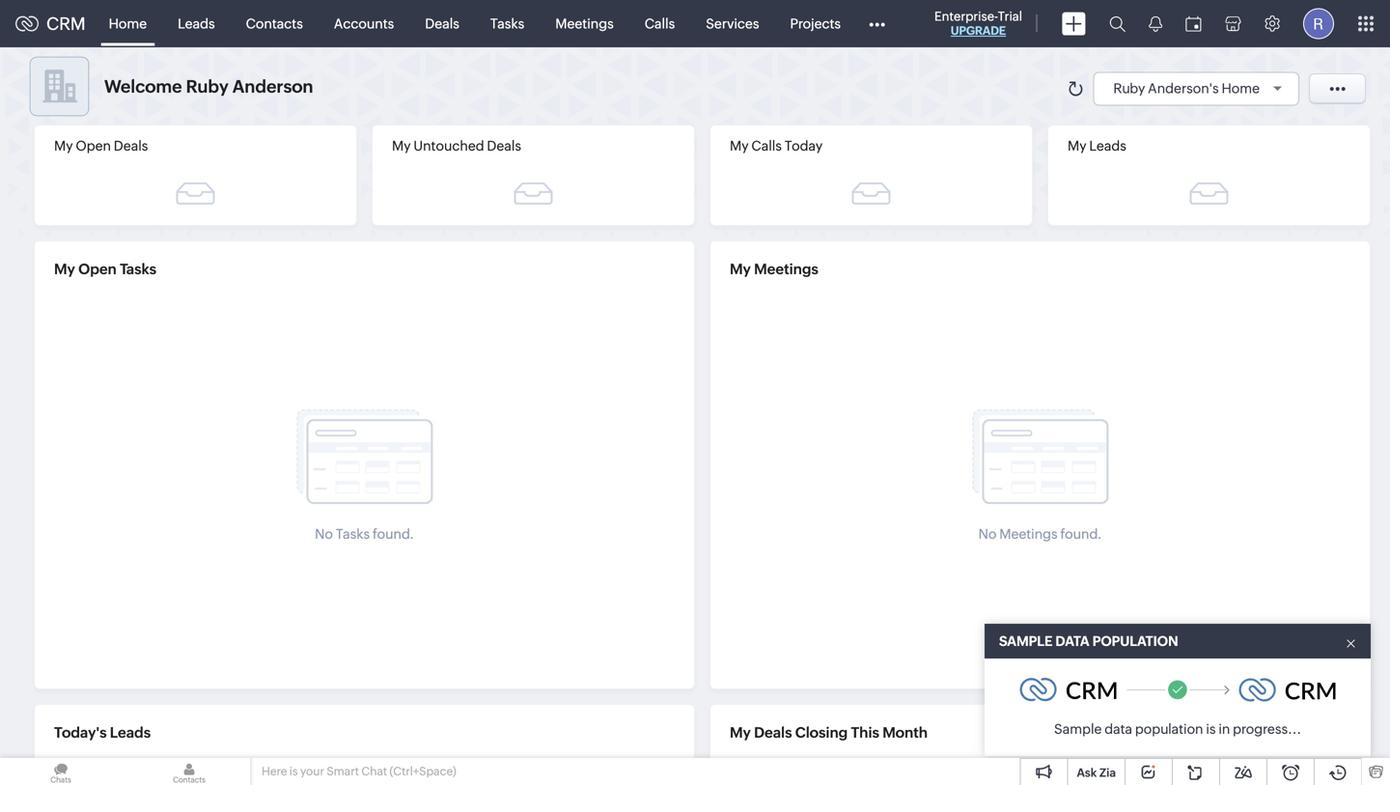 Task type: describe. For each thing, give the bounding box(es) containing it.
my for my open tasks
[[54, 261, 75, 278]]

my untouched deals
[[392, 138, 521, 154]]

meetings link
[[540, 0, 629, 47]]

profile element
[[1292, 0, 1346, 47]]

crm link
[[15, 14, 86, 34]]

here is your smart chat (ctrl+space)
[[262, 765, 457, 778]]

2 vertical spatial tasks
[[336, 526, 370, 542]]

my deals closing this month
[[730, 724, 928, 741]]

here
[[262, 765, 287, 778]]

search image
[[1110, 15, 1126, 32]]

my for my untouched deals
[[392, 138, 411, 154]]

meetings for my meetings
[[754, 261, 819, 278]]

accounts
[[334, 16, 394, 31]]

ruby anderson's home link
[[1114, 81, 1289, 96]]

1 horizontal spatial calls
[[752, 138, 782, 154]]

no for no tasks found.
[[315, 526, 333, 542]]

enterprise-
[[935, 9, 998, 24]]

Other Modules field
[[857, 8, 898, 39]]

0 horizontal spatial is
[[290, 765, 298, 778]]

1 horizontal spatial is
[[1207, 721, 1216, 737]]

projects link
[[775, 0, 857, 47]]

month
[[883, 724, 928, 741]]

smart
[[327, 765, 359, 778]]

contacts
[[246, 16, 303, 31]]

home link
[[93, 0, 162, 47]]

crm image
[[1239, 678, 1336, 702]]

meetings inside meetings link
[[556, 16, 614, 31]]

1 vertical spatial tasks
[[120, 261, 156, 278]]

upgrade
[[951, 24, 1006, 37]]

ruby anderson's home
[[1114, 81, 1260, 96]]

enterprise-trial upgrade
[[935, 9, 1023, 37]]

deals down 'welcome'
[[114, 138, 148, 154]]

chat
[[362, 765, 387, 778]]

my for my leads
[[1068, 138, 1087, 154]]

my calls today
[[730, 138, 823, 154]]

create menu element
[[1051, 0, 1098, 47]]

trial
[[998, 9, 1023, 24]]

accounts link
[[319, 0, 410, 47]]

create menu image
[[1062, 12, 1086, 35]]

contacts link
[[230, 0, 319, 47]]

leads for today's leads
[[110, 724, 151, 741]]

found. for no meetings found.
[[1061, 526, 1102, 542]]

leads link
[[162, 0, 230, 47]]

calendar image
[[1186, 16, 1202, 31]]

search element
[[1098, 0, 1138, 47]]

my leads
[[1068, 138, 1127, 154]]

my for my calls today
[[730, 138, 749, 154]]

no for no meetings found.
[[979, 526, 997, 542]]

welcome
[[104, 77, 182, 96]]

population
[[1136, 721, 1204, 737]]

calls link
[[629, 0, 691, 47]]

closing
[[796, 724, 848, 741]]

this
[[851, 724, 880, 741]]

data
[[1056, 634, 1090, 649]]

0 horizontal spatial calls
[[645, 16, 675, 31]]

untouched
[[414, 138, 484, 154]]

today's
[[54, 724, 107, 741]]

1 horizontal spatial leads
[[178, 16, 215, 31]]

services
[[706, 16, 759, 31]]

today's leads
[[54, 724, 151, 741]]

sample for sample data population is in progress...
[[1055, 721, 1102, 737]]

crm
[[46, 14, 86, 34]]

(ctrl+space)
[[390, 765, 457, 778]]



Task type: locate. For each thing, give the bounding box(es) containing it.
services link
[[691, 0, 775, 47]]

0 horizontal spatial leads
[[110, 724, 151, 741]]

no
[[315, 526, 333, 542], [979, 526, 997, 542]]

zia
[[1100, 766, 1116, 779]]

0 horizontal spatial no
[[315, 526, 333, 542]]

data
[[1105, 721, 1133, 737]]

population
[[1093, 634, 1179, 649]]

calls left today
[[752, 138, 782, 154]]

0 horizontal spatial ruby
[[186, 77, 229, 96]]

logo image
[[15, 16, 39, 31]]

signals element
[[1138, 0, 1174, 47]]

my open tasks
[[54, 261, 156, 278]]

is left in
[[1207, 721, 1216, 737]]

my open deals
[[54, 138, 148, 154]]

2 vertical spatial meetings
[[1000, 526, 1058, 542]]

0 horizontal spatial found.
[[373, 526, 414, 542]]

home inside home link
[[109, 16, 147, 31]]

today
[[785, 138, 823, 154]]

calls
[[645, 16, 675, 31], [752, 138, 782, 154]]

0 vertical spatial tasks
[[490, 16, 525, 31]]

sample
[[1000, 634, 1053, 649], [1055, 721, 1102, 737]]

1 vertical spatial sample
[[1055, 721, 1102, 737]]

1 horizontal spatial home
[[1222, 81, 1260, 96]]

1 vertical spatial open
[[78, 261, 117, 278]]

0 vertical spatial home
[[109, 16, 147, 31]]

ruby down leads link
[[186, 77, 229, 96]]

0 vertical spatial open
[[76, 138, 111, 154]]

2 vertical spatial leads
[[110, 724, 151, 741]]

is left your
[[290, 765, 298, 778]]

leads
[[178, 16, 215, 31], [1090, 138, 1127, 154], [110, 724, 151, 741]]

2 no from the left
[[979, 526, 997, 542]]

anderson's
[[1148, 81, 1219, 96]]

2 found. from the left
[[1061, 526, 1102, 542]]

welcome ruby anderson
[[104, 77, 313, 96]]

1 vertical spatial meetings
[[754, 261, 819, 278]]

1 vertical spatial home
[[1222, 81, 1260, 96]]

2 horizontal spatial tasks
[[490, 16, 525, 31]]

no meetings found.
[[979, 526, 1102, 542]]

1 horizontal spatial sample
[[1055, 721, 1102, 737]]

in
[[1219, 721, 1231, 737]]

contacts image
[[128, 758, 250, 785]]

tasks link
[[475, 0, 540, 47]]

0 horizontal spatial sample
[[1000, 634, 1053, 649]]

your
[[300, 765, 324, 778]]

deals inside 'link'
[[425, 16, 460, 31]]

deals left tasks link
[[425, 16, 460, 31]]

deals
[[425, 16, 460, 31], [114, 138, 148, 154], [487, 138, 521, 154], [754, 724, 792, 741]]

0 horizontal spatial home
[[109, 16, 147, 31]]

is
[[1207, 721, 1216, 737], [290, 765, 298, 778]]

open for deals
[[76, 138, 111, 154]]

my meetings
[[730, 261, 819, 278]]

signals image
[[1149, 15, 1163, 32]]

1 horizontal spatial ruby
[[1114, 81, 1146, 96]]

1 horizontal spatial tasks
[[336, 526, 370, 542]]

meetings for no meetings found.
[[1000, 526, 1058, 542]]

1 no from the left
[[315, 526, 333, 542]]

2 horizontal spatial meetings
[[1000, 526, 1058, 542]]

deals left closing
[[754, 724, 792, 741]]

2 horizontal spatial leads
[[1090, 138, 1127, 154]]

found.
[[373, 526, 414, 542], [1061, 526, 1102, 542]]

open for tasks
[[78, 261, 117, 278]]

1 vertical spatial leads
[[1090, 138, 1127, 154]]

sample data population is in progress...
[[1055, 721, 1302, 737]]

chats image
[[0, 758, 122, 785]]

0 vertical spatial leads
[[178, 16, 215, 31]]

0 vertical spatial calls
[[645, 16, 675, 31]]

deals right untouched
[[487, 138, 521, 154]]

1 vertical spatial calls
[[752, 138, 782, 154]]

home right crm
[[109, 16, 147, 31]]

1 horizontal spatial no
[[979, 526, 997, 542]]

profile image
[[1304, 8, 1335, 39]]

ruby
[[186, 77, 229, 96], [1114, 81, 1146, 96]]

sample for sample data population
[[1000, 634, 1053, 649]]

no tasks found.
[[315, 526, 414, 542]]

calls left services
[[645, 16, 675, 31]]

0 horizontal spatial tasks
[[120, 261, 156, 278]]

0 vertical spatial is
[[1207, 721, 1216, 737]]

0 vertical spatial meetings
[[556, 16, 614, 31]]

ask
[[1077, 766, 1097, 779]]

tasks
[[490, 16, 525, 31], [120, 261, 156, 278], [336, 526, 370, 542]]

leads for my leads
[[1090, 138, 1127, 154]]

my
[[54, 138, 73, 154], [392, 138, 411, 154], [730, 138, 749, 154], [1068, 138, 1087, 154], [54, 261, 75, 278], [730, 261, 751, 278], [730, 724, 751, 741]]

open
[[76, 138, 111, 154], [78, 261, 117, 278]]

meetings
[[556, 16, 614, 31], [754, 261, 819, 278], [1000, 526, 1058, 542]]

anderson
[[233, 77, 313, 96]]

0 vertical spatial sample
[[1000, 634, 1053, 649]]

1 horizontal spatial found.
[[1061, 526, 1102, 542]]

progress...
[[1233, 721, 1302, 737]]

my for my open deals
[[54, 138, 73, 154]]

my for my deals closing this month
[[730, 724, 751, 741]]

projects
[[790, 16, 841, 31]]

deals link
[[410, 0, 475, 47]]

1 horizontal spatial meetings
[[754, 261, 819, 278]]

home
[[109, 16, 147, 31], [1222, 81, 1260, 96]]

found. for no tasks found.
[[373, 526, 414, 542]]

1 found. from the left
[[373, 526, 414, 542]]

home right anderson's
[[1222, 81, 1260, 96]]

my for my meetings
[[730, 261, 751, 278]]

ask zia
[[1077, 766, 1116, 779]]

1 vertical spatial is
[[290, 765, 298, 778]]

ruby left anderson's
[[1114, 81, 1146, 96]]

0 horizontal spatial meetings
[[556, 16, 614, 31]]

sample data population
[[1000, 634, 1179, 649]]



Task type: vqa. For each thing, say whether or not it's contained in the screenshot.
the rightmost the Line
no



